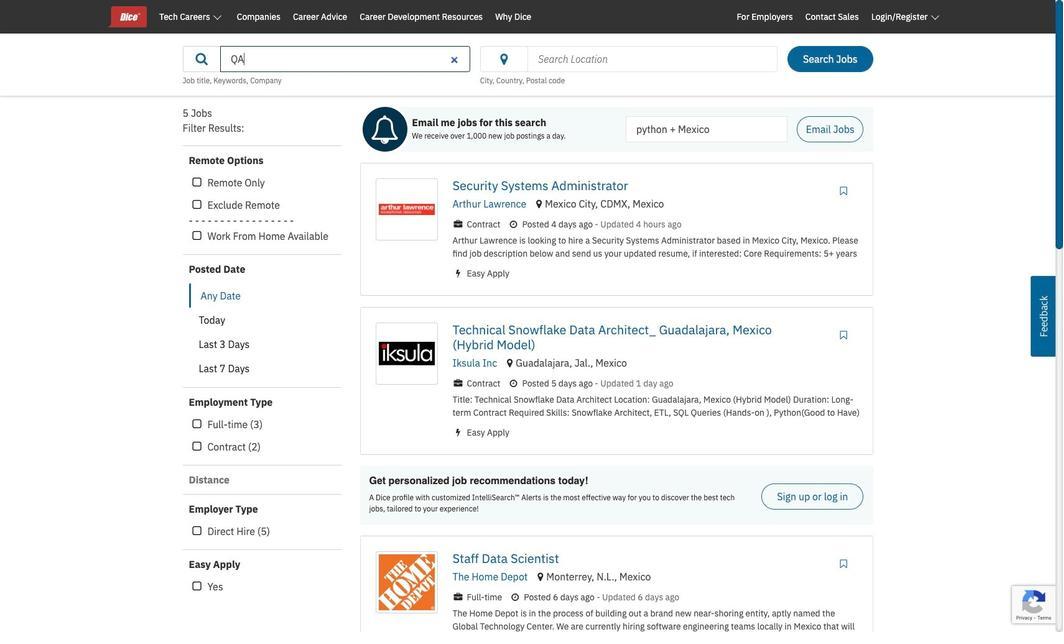 Task type: locate. For each thing, give the bounding box(es) containing it.
save job: staff data scientist image
[[838, 560, 850, 570]]

the home depot company logo image
[[379, 555, 435, 611]]

map marker image
[[507, 358, 513, 368], [538, 573, 544, 583]]

iksula inc company logo image
[[379, 326, 435, 382]]

use current location image
[[496, 55, 513, 65]]

1 horizontal spatial map marker image
[[538, 573, 544, 583]]

None button
[[189, 284, 332, 309], [189, 308, 332, 333], [189, 332, 332, 357], [189, 357, 332, 381], [189, 284, 332, 309], [189, 308, 332, 333], [189, 332, 332, 357], [189, 357, 332, 381]]

option group
[[189, 284, 332, 381]]

Label your search text field
[[626, 116, 788, 143]]

map marker image
[[537, 199, 542, 209]]

filter search results by work from home available image
[[193, 231, 201, 242]]

Filter Search Results by Remote Only button
[[189, 175, 205, 191]]

filter search results by contract image
[[193, 442, 201, 453]]

filter search results by remote only image
[[193, 177, 201, 189]]

fw image for iksula inc company logo
[[508, 380, 519, 388]]

save job: technical snowflake data architect_ guadalajara, mexico (hybrid model) image
[[838, 330, 850, 340]]

0 horizontal spatial map marker image
[[507, 358, 513, 368]]

map marker image for iksula inc company logo
[[507, 358, 513, 368]]

1 vertical spatial map marker image
[[538, 573, 544, 583]]

fw image for arthur lawrence company logo on the top of page
[[508, 220, 519, 229]]

map marker image for 'the home depot company logo'
[[538, 573, 544, 583]]

fw image
[[453, 269, 464, 278], [453, 380, 464, 388], [453, 429, 464, 438], [453, 594, 464, 603], [510, 594, 521, 603]]

0 vertical spatial map marker image
[[507, 358, 513, 368]]

fw image
[[453, 220, 464, 229], [508, 220, 519, 229], [508, 380, 519, 388]]

heading
[[183, 121, 341, 136]]

group
[[189, 175, 341, 245]]



Task type: describe. For each thing, give the bounding box(es) containing it.
filter search results by easy apply image
[[193, 582, 201, 593]]

filter search results by full-time image
[[193, 419, 201, 431]]

Filter Search Results by Full-time button
[[189, 417, 205, 433]]

lg image
[[193, 54, 210, 64]]

Filter Search Results by Direct Hire button
[[189, 524, 205, 540]]

Filter Search Results by Easy Apply button
[[189, 579, 205, 596]]

Search Term search field
[[220, 46, 470, 72]]

Search Location search field
[[528, 46, 778, 72]]

filter search results by exclude remote image
[[193, 200, 201, 211]]

Filter Search Results by Contract button
[[189, 439, 205, 456]]

Filter Search Results by Work From Home Available button
[[189, 228, 205, 245]]

Filter Search Results by Exclude Remote button
[[189, 197, 205, 213]]

save job: security systems administrator image
[[838, 186, 850, 196]]

filter search results by direct hire image
[[193, 527, 201, 538]]

arthur lawrence company logo image
[[379, 182, 435, 238]]



Task type: vqa. For each thing, say whether or not it's contained in the screenshot.
Filter Search Results by Work From Home Available Button
yes



